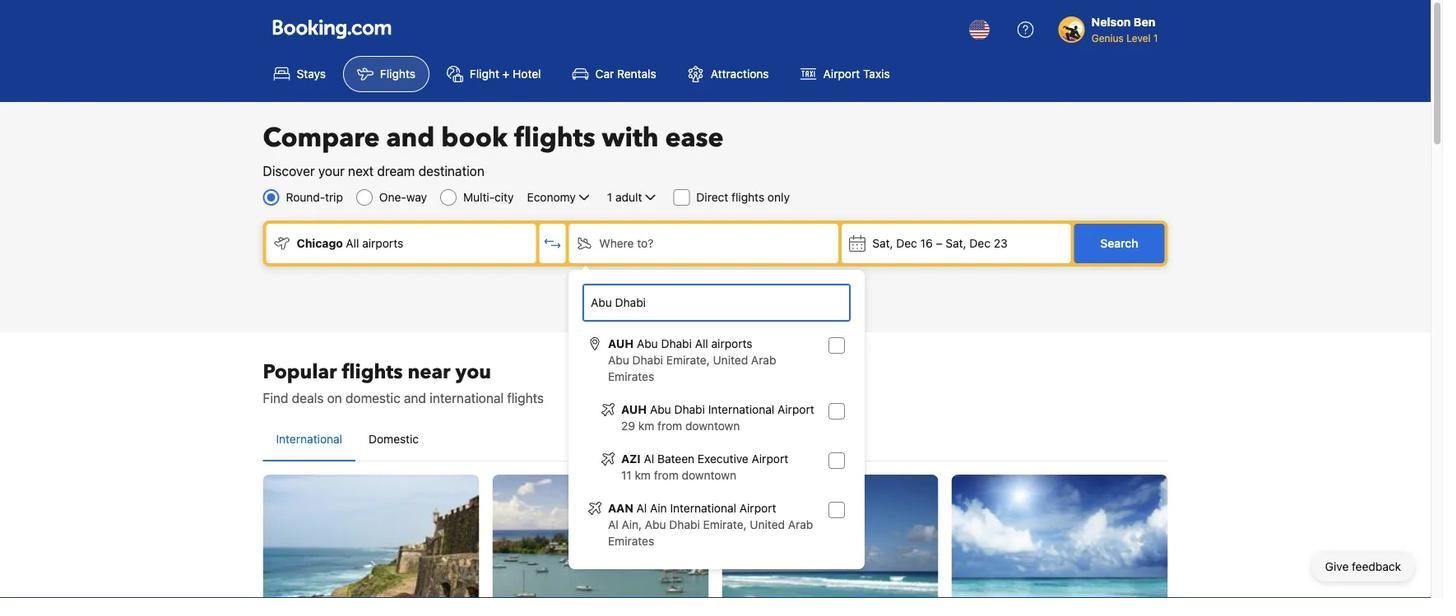 Task type: describe. For each thing, give the bounding box(es) containing it.
executive
[[698, 452, 749, 466]]

all inside auh abu dhabi all airports abu dhabi emirate, united arab emirates
[[695, 337, 708, 351]]

from for bateen
[[654, 469, 679, 482]]

abu down airport or city text box
[[637, 337, 658, 351]]

flights right international
[[507, 390, 544, 406]]

direct flights only
[[696, 190, 790, 204]]

emirates inside auh abu dhabi all airports abu dhabi emirate, united arab emirates
[[608, 370, 654, 383]]

ain,
[[622, 518, 642, 532]]

nelson
[[1092, 15, 1131, 29]]

compare and book flights with ease discover your next dream destination
[[263, 120, 724, 179]]

flight
[[470, 67, 499, 81]]

dream
[[377, 163, 415, 179]]

dhabi inside aan al ain international airport al ain, abu dhabi emirate, united arab emirates
[[669, 518, 700, 532]]

1 sat, from the left
[[872, 237, 893, 250]]

international for al ain, abu dhabi emirate, united arab emirates
[[670, 502, 736, 515]]

flights left only
[[732, 190, 765, 204]]

emirate, inside aan al ain international airport al ain, abu dhabi emirate, united arab emirates
[[703, 518, 747, 532]]

destination
[[418, 163, 485, 179]]

from for dhabi
[[658, 419, 682, 433]]

1 adult button
[[606, 188, 660, 207]]

to?
[[637, 237, 654, 250]]

dhabi down airport or city text box
[[661, 337, 692, 351]]

give
[[1325, 560, 1349, 573]]

discover
[[263, 163, 315, 179]]

with
[[602, 120, 659, 156]]

0 vertical spatial airports
[[362, 237, 403, 250]]

ain
[[650, 502, 667, 515]]

feedback
[[1352, 560, 1401, 573]]

city
[[495, 190, 514, 204]]

downtown for executive
[[682, 469, 736, 482]]

airport for abu dhabi international airport
[[778, 403, 814, 416]]

next
[[348, 163, 374, 179]]

car rentals
[[595, 67, 656, 81]]

your
[[318, 163, 345, 179]]

and inside popular flights near you find deals on domestic and international flights
[[404, 390, 426, 406]]

airport for al ain international airport
[[740, 502, 776, 515]]

airport for al bateen executive airport
[[752, 452, 788, 466]]

one-
[[379, 190, 406, 204]]

domestic
[[369, 432, 419, 446]]

round-trip
[[286, 190, 343, 204]]

domestic button
[[355, 418, 432, 461]]

one-way
[[379, 190, 427, 204]]

sat, dec 16 – sat, dec 23
[[872, 237, 1008, 250]]

emirates inside aan al ain international airport al ain, abu dhabi emirate, united arab emirates
[[608, 534, 654, 548]]

international button
[[263, 418, 355, 461]]

where to?
[[599, 237, 654, 250]]

stays link
[[260, 56, 340, 92]]

2 sat, from the left
[[946, 237, 966, 250]]

taxis
[[863, 67, 890, 81]]

search button
[[1074, 224, 1165, 263]]

and inside compare and book flights with ease discover your next dream destination
[[386, 120, 435, 156]]

book
[[441, 120, 508, 156]]

arab inside auh abu dhabi all airports abu dhabi emirate, united arab emirates
[[751, 353, 776, 367]]

nelson ben genius level 1
[[1092, 15, 1158, 44]]

you
[[455, 358, 491, 385]]

on
[[327, 390, 342, 406]]

flight + hotel link
[[433, 56, 555, 92]]

29
[[621, 419, 635, 433]]

trip
[[325, 190, 343, 204]]

compare
[[263, 120, 380, 156]]

airport taxis
[[823, 67, 890, 81]]

auh abu dhabi all airports abu dhabi emirate, united arab emirates
[[608, 337, 776, 383]]

popular flights near you find deals on domestic and international flights
[[263, 358, 544, 406]]

car
[[595, 67, 614, 81]]

press enter to select airport, and then press spacebar to add another airport element
[[582, 329, 852, 556]]

1 inside "dropdown button"
[[607, 190, 612, 204]]

flights up "domestic"
[[342, 358, 403, 385]]

level
[[1127, 32, 1151, 44]]

bateen
[[657, 452, 695, 466]]

round-
[[286, 190, 325, 204]]

way
[[406, 190, 427, 204]]

0 horizontal spatial all
[[346, 237, 359, 250]]

23
[[994, 237, 1008, 250]]

airports inside auh abu dhabi all airports abu dhabi emirate, united arab emirates
[[711, 337, 753, 351]]

2 vertical spatial al
[[608, 518, 618, 532]]

charlotte to san juan image
[[263, 475, 479, 598]]

emirate, inside auh abu dhabi all airports abu dhabi emirate, united arab emirates
[[666, 353, 710, 367]]

united inside aan al ain international airport al ain, abu dhabi emirate, united arab emirates
[[750, 518, 785, 532]]

charlotte to punta cana image
[[952, 475, 1168, 598]]

flights link
[[343, 56, 429, 92]]



Task type: vqa. For each thing, say whether or not it's contained in the screenshot.
Compare
yes



Task type: locate. For each thing, give the bounding box(es) containing it.
1 horizontal spatial arab
[[788, 518, 813, 532]]

where to? button
[[569, 224, 839, 263]]

charlotte to cancún image
[[722, 475, 938, 598]]

chicago
[[297, 237, 343, 250]]

1 vertical spatial and
[[404, 390, 426, 406]]

from down bateen
[[654, 469, 679, 482]]

stays
[[297, 67, 326, 81]]

1 vertical spatial united
[[750, 518, 785, 532]]

0 vertical spatial km
[[638, 419, 654, 433]]

1 vertical spatial international
[[276, 432, 342, 446]]

international
[[708, 403, 774, 416], [276, 432, 342, 446], [670, 502, 736, 515]]

al for al ain international airport
[[637, 502, 647, 515]]

downtown inside auh abu dhabi international airport 29 km from downtown
[[685, 419, 740, 433]]

1 vertical spatial emirates
[[608, 534, 654, 548]]

1 vertical spatial emirate,
[[703, 518, 747, 532]]

multi-city
[[463, 190, 514, 204]]

downtown for international
[[685, 419, 740, 433]]

popular
[[263, 358, 337, 385]]

from
[[658, 419, 682, 433], [654, 469, 679, 482]]

1 vertical spatial 1
[[607, 190, 612, 204]]

0 vertical spatial from
[[658, 419, 682, 433]]

downtown
[[685, 419, 740, 433], [682, 469, 736, 482]]

al right azi
[[644, 452, 654, 466]]

abu inside auh abu dhabi international airport 29 km from downtown
[[650, 403, 671, 416]]

km
[[638, 419, 654, 433], [635, 469, 651, 482]]

1 left adult
[[607, 190, 612, 204]]

1 adult
[[607, 190, 642, 204]]

0 horizontal spatial united
[[713, 353, 748, 367]]

international down 'deals'
[[276, 432, 342, 446]]

km right 11
[[635, 469, 651, 482]]

1 vertical spatial all
[[695, 337, 708, 351]]

booking.com logo image
[[273, 19, 391, 39], [273, 19, 391, 39]]

downtown inside azi al bateen executive airport 11 km from downtown
[[682, 469, 736, 482]]

car rentals link
[[558, 56, 670, 92]]

where
[[599, 237, 634, 250]]

dhabi up 29
[[632, 353, 663, 367]]

auh for 29
[[621, 403, 647, 416]]

international inside button
[[276, 432, 342, 446]]

genius
[[1092, 32, 1124, 44]]

aan al ain international airport al ain, abu dhabi emirate, united arab emirates
[[608, 502, 813, 548]]

0 vertical spatial arab
[[751, 353, 776, 367]]

0 horizontal spatial sat,
[[872, 237, 893, 250]]

al down 'aan'
[[608, 518, 618, 532]]

1 vertical spatial downtown
[[682, 469, 736, 482]]

2 emirates from the top
[[608, 534, 654, 548]]

km for azi
[[635, 469, 651, 482]]

downtown down executive
[[682, 469, 736, 482]]

emirates
[[608, 370, 654, 383], [608, 534, 654, 548]]

0 vertical spatial 1
[[1154, 32, 1158, 44]]

km inside azi al bateen executive airport 11 km from downtown
[[635, 469, 651, 482]]

1 right level
[[1154, 32, 1158, 44]]

charlotte to montego bay image
[[492, 475, 709, 598]]

dhabi down auh abu dhabi all airports abu dhabi emirate, united arab emirates
[[674, 403, 705, 416]]

and up 'dream'
[[386, 120, 435, 156]]

abu up bateen
[[650, 403, 671, 416]]

airport inside azi al bateen executive airport 11 km from downtown
[[752, 452, 788, 466]]

airports down airport or city text box
[[711, 337, 753, 351]]

international
[[430, 390, 504, 406]]

airport
[[823, 67, 860, 81], [778, 403, 814, 416], [752, 452, 788, 466], [740, 502, 776, 515]]

0 vertical spatial and
[[386, 120, 435, 156]]

dhabi right ain,
[[669, 518, 700, 532]]

adult
[[615, 190, 642, 204]]

al
[[644, 452, 654, 466], [637, 502, 647, 515], [608, 518, 618, 532]]

0 horizontal spatial 1
[[607, 190, 612, 204]]

16
[[920, 237, 933, 250]]

ben
[[1134, 15, 1156, 29]]

al for al bateen executive airport
[[644, 452, 654, 466]]

0 horizontal spatial dec
[[896, 237, 917, 250]]

abu inside aan al ain international airport al ain, abu dhabi emirate, united arab emirates
[[645, 518, 666, 532]]

from inside azi al bateen executive airport 11 km from downtown
[[654, 469, 679, 482]]

–
[[936, 237, 943, 250]]

multi-
[[463, 190, 495, 204]]

dhabi inside auh abu dhabi international airport 29 km from downtown
[[674, 403, 705, 416]]

1 horizontal spatial airports
[[711, 337, 753, 351]]

abu up 29
[[608, 353, 629, 367]]

rentals
[[617, 67, 656, 81]]

0 vertical spatial all
[[346, 237, 359, 250]]

flights
[[514, 120, 595, 156], [732, 190, 765, 204], [342, 358, 403, 385], [507, 390, 544, 406]]

km for auh
[[638, 419, 654, 433]]

1 vertical spatial al
[[637, 502, 647, 515]]

airport inside aan al ain international airport al ain, abu dhabi emirate, united arab emirates
[[740, 502, 776, 515]]

and
[[386, 120, 435, 156], [404, 390, 426, 406]]

km inside auh abu dhabi international airport 29 km from downtown
[[638, 419, 654, 433]]

sat,
[[872, 237, 893, 250], [946, 237, 966, 250]]

1 inside nelson ben genius level 1
[[1154, 32, 1158, 44]]

flight + hotel
[[470, 67, 541, 81]]

+
[[502, 67, 510, 81]]

0 vertical spatial al
[[644, 452, 654, 466]]

1 vertical spatial auh
[[621, 403, 647, 416]]

dec left 23
[[970, 237, 991, 250]]

and down near
[[404, 390, 426, 406]]

arab inside aan al ain international airport al ain, abu dhabi emirate, united arab emirates
[[788, 518, 813, 532]]

0 vertical spatial emirates
[[608, 370, 654, 383]]

airport taxis link
[[786, 56, 904, 92]]

downtown up executive
[[685, 419, 740, 433]]

azi al bateen executive airport 11 km from downtown
[[621, 452, 788, 482]]

give feedback
[[1325, 560, 1401, 573]]

from up bateen
[[658, 419, 682, 433]]

sat, left 16
[[872, 237, 893, 250]]

deals
[[292, 390, 324, 406]]

11
[[621, 469, 632, 482]]

al inside azi al bateen executive airport 11 km from downtown
[[644, 452, 654, 466]]

0 vertical spatial united
[[713, 353, 748, 367]]

1 horizontal spatial united
[[750, 518, 785, 532]]

dec
[[896, 237, 917, 250], [970, 237, 991, 250]]

1 horizontal spatial 1
[[1154, 32, 1158, 44]]

international down azi al bateen executive airport 11 km from downtown on the bottom
[[670, 502, 736, 515]]

tab list
[[263, 418, 1168, 462]]

flights up economy
[[514, 120, 595, 156]]

0 horizontal spatial arab
[[751, 353, 776, 367]]

chicago all airports
[[297, 237, 403, 250]]

give feedback button
[[1312, 552, 1414, 582]]

economy
[[527, 190, 576, 204]]

1 dec from the left
[[896, 237, 917, 250]]

2 vertical spatial international
[[670, 502, 736, 515]]

ease
[[665, 120, 724, 156]]

0 vertical spatial downtown
[[685, 419, 740, 433]]

dhabi
[[661, 337, 692, 351], [632, 353, 663, 367], [674, 403, 705, 416], [669, 518, 700, 532]]

from inside auh abu dhabi international airport 29 km from downtown
[[658, 419, 682, 433]]

0 horizontal spatial airports
[[362, 237, 403, 250]]

airport inside 'link'
[[823, 67, 860, 81]]

0 vertical spatial emirate,
[[666, 353, 710, 367]]

km right 29
[[638, 419, 654, 433]]

1 vertical spatial km
[[635, 469, 651, 482]]

flights
[[380, 67, 415, 81]]

al left ain
[[637, 502, 647, 515]]

aan
[[608, 502, 633, 515]]

auh
[[608, 337, 634, 351], [621, 403, 647, 416]]

1 vertical spatial arab
[[788, 518, 813, 532]]

2 dec from the left
[[970, 237, 991, 250]]

attractions link
[[674, 56, 783, 92]]

emirates down ain,
[[608, 534, 654, 548]]

0 vertical spatial international
[[708, 403, 774, 416]]

abu
[[637, 337, 658, 351], [608, 353, 629, 367], [650, 403, 671, 416], [645, 518, 666, 532]]

international inside auh abu dhabi international airport 29 km from downtown
[[708, 403, 774, 416]]

emirate, down azi al bateen executive airport 11 km from downtown on the bottom
[[703, 518, 747, 532]]

airports
[[362, 237, 403, 250], [711, 337, 753, 351]]

azi
[[621, 452, 641, 466]]

all
[[346, 237, 359, 250], [695, 337, 708, 351]]

international up executive
[[708, 403, 774, 416]]

flights inside compare and book flights with ease discover your next dream destination
[[514, 120, 595, 156]]

international for 29 km from downtown
[[708, 403, 774, 416]]

international inside aan al ain international airport al ain, abu dhabi emirate, united arab emirates
[[670, 502, 736, 515]]

near
[[408, 358, 451, 385]]

Airport or city text field
[[589, 294, 844, 312]]

auh abu dhabi international airport 29 km from downtown
[[621, 403, 814, 433]]

domestic
[[346, 390, 401, 406]]

auh inside auh abu dhabi all airports abu dhabi emirate, united arab emirates
[[608, 337, 634, 351]]

1 horizontal spatial sat,
[[946, 237, 966, 250]]

airport inside auh abu dhabi international airport 29 km from downtown
[[778, 403, 814, 416]]

tab list containing international
[[263, 418, 1168, 462]]

auh for abu
[[608, 337, 634, 351]]

search
[[1100, 237, 1138, 250]]

1 horizontal spatial all
[[695, 337, 708, 351]]

sat, right –
[[946, 237, 966, 250]]

all right chicago
[[346, 237, 359, 250]]

united inside auh abu dhabi all airports abu dhabi emirate, united arab emirates
[[713, 353, 748, 367]]

1 vertical spatial from
[[654, 469, 679, 482]]

emirate, down airport or city text box
[[666, 353, 710, 367]]

all down airport or city text box
[[695, 337, 708, 351]]

only
[[768, 190, 790, 204]]

dec left 16
[[896, 237, 917, 250]]

1 emirates from the top
[[608, 370, 654, 383]]

find
[[263, 390, 288, 406]]

emirates up 29
[[608, 370, 654, 383]]

hotel
[[513, 67, 541, 81]]

airports down one-
[[362, 237, 403, 250]]

abu down ain
[[645, 518, 666, 532]]

1 vertical spatial airports
[[711, 337, 753, 351]]

0 vertical spatial auh
[[608, 337, 634, 351]]

direct
[[696, 190, 728, 204]]

united
[[713, 353, 748, 367], [750, 518, 785, 532]]

sat, dec 16 – sat, dec 23 button
[[842, 224, 1071, 263]]

attractions
[[711, 67, 769, 81]]

arab
[[751, 353, 776, 367], [788, 518, 813, 532]]

1 horizontal spatial dec
[[970, 237, 991, 250]]

auh inside auh abu dhabi international airport 29 km from downtown
[[621, 403, 647, 416]]



